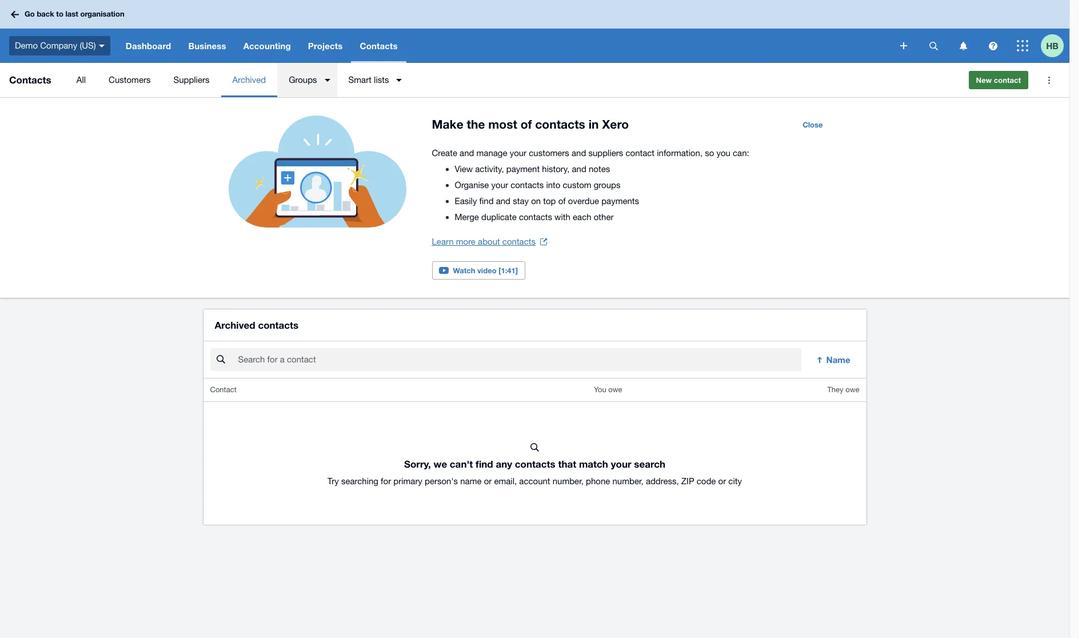 Task type: locate. For each thing, give the bounding box(es) containing it.
all button
[[65, 63, 97, 97]]

hb
[[1047, 40, 1059, 51]]

0 vertical spatial archived
[[233, 75, 266, 85]]

2 owe from the left
[[846, 386, 860, 394]]

view activity, payment history, and notes
[[455, 164, 610, 174]]

or
[[484, 477, 492, 486], [719, 477, 727, 486]]

banner
[[0, 0, 1070, 63]]

0 horizontal spatial contact
[[626, 148, 655, 158]]

or right name
[[484, 477, 492, 486]]

1 horizontal spatial owe
[[846, 386, 860, 394]]

2 horizontal spatial your
[[611, 458, 632, 470]]

2 vertical spatial your
[[611, 458, 632, 470]]

smart lists button
[[337, 63, 409, 97]]

zip
[[682, 477, 695, 486]]

archived
[[233, 75, 266, 85], [215, 319, 255, 331]]

svg image
[[11, 11, 19, 18], [930, 41, 938, 50], [989, 41, 998, 50]]

name button
[[809, 348, 860, 371]]

and up view
[[460, 148, 474, 158]]

contacts
[[536, 117, 586, 132], [511, 180, 544, 190], [519, 212, 553, 222], [503, 237, 536, 247], [258, 319, 299, 331], [515, 458, 556, 470]]

we
[[434, 458, 447, 470]]

Search for a contact field
[[237, 349, 802, 371]]

of right top
[[559, 196, 566, 206]]

organise
[[455, 180, 489, 190]]

make
[[432, 117, 464, 132]]

suppliers
[[589, 148, 624, 158]]

that
[[559, 458, 577, 470]]

1 horizontal spatial number,
[[613, 477, 644, 486]]

svg image
[[1018, 40, 1029, 51], [960, 41, 968, 50], [901, 42, 908, 49], [99, 44, 105, 47]]

1 horizontal spatial or
[[719, 477, 727, 486]]

account
[[520, 477, 551, 486]]

your down activity,
[[492, 180, 508, 190]]

contact right new
[[995, 76, 1022, 85]]

manage
[[477, 148, 508, 158]]

0 vertical spatial of
[[521, 117, 532, 132]]

person's
[[425, 477, 458, 486]]

all
[[76, 75, 86, 85]]

view
[[455, 164, 473, 174]]

0 horizontal spatial or
[[484, 477, 492, 486]]

groups
[[289, 75, 317, 85]]

activity,
[[476, 164, 504, 174]]

you owe
[[594, 386, 623, 394]]

watch video [1:41]
[[453, 266, 518, 275]]

for
[[381, 477, 391, 486]]

0 horizontal spatial svg image
[[11, 11, 19, 18]]

0 horizontal spatial number,
[[553, 477, 584, 486]]

accounting button
[[235, 29, 300, 63]]

demo company (us)
[[15, 40, 96, 50]]

easily
[[455, 196, 477, 206]]

banner containing hb
[[0, 0, 1070, 63]]

find
[[480, 196, 494, 206], [476, 458, 493, 470]]

0 vertical spatial contacts
[[360, 41, 398, 51]]

into
[[546, 180, 561, 190]]

your up the payment
[[510, 148, 527, 158]]

business button
[[180, 29, 235, 63]]

most
[[489, 117, 518, 132]]

try searching for primary person's name or email, account number, phone number, address, zip code or city
[[328, 477, 742, 486]]

1 vertical spatial contacts
[[9, 74, 51, 86]]

address,
[[646, 477, 679, 486]]

1 horizontal spatial contact
[[995, 76, 1022, 85]]

svg image inside the go back to last organisation link
[[11, 11, 19, 18]]

1 horizontal spatial of
[[559, 196, 566, 206]]

can:
[[733, 148, 750, 158]]

and
[[460, 148, 474, 158], [572, 148, 586, 158], [572, 164, 587, 174], [496, 196, 511, 206]]

or left the city
[[719, 477, 727, 486]]

find left any
[[476, 458, 493, 470]]

new contact button
[[969, 71, 1029, 89]]

find up "duplicate"
[[480, 196, 494, 206]]

you
[[717, 148, 731, 158]]

number, down that
[[553, 477, 584, 486]]

1 or from the left
[[484, 477, 492, 486]]

1 vertical spatial archived
[[215, 319, 255, 331]]

1 owe from the left
[[609, 386, 623, 394]]

groups
[[594, 180, 621, 190]]

merge
[[455, 212, 479, 222]]

other
[[594, 212, 614, 222]]

2 horizontal spatial svg image
[[989, 41, 998, 50]]

overdue
[[568, 196, 599, 206]]

0 horizontal spatial of
[[521, 117, 532, 132]]

you
[[594, 386, 607, 394]]

each
[[573, 212, 592, 222]]

owe right 'they'
[[846, 386, 860, 394]]

learn more about contacts link
[[432, 234, 547, 250]]

sorry, we can't find any contacts that match your search
[[404, 458, 666, 470]]

go
[[25, 9, 35, 18]]

create
[[432, 148, 458, 158]]

contact
[[995, 76, 1022, 85], [626, 148, 655, 158]]

owe
[[609, 386, 623, 394], [846, 386, 860, 394]]

archived inside "button"
[[233, 75, 266, 85]]

menu
[[65, 63, 960, 97]]

0 vertical spatial your
[[510, 148, 527, 158]]

navigation
[[117, 29, 893, 63]]

2 or from the left
[[719, 477, 727, 486]]

top
[[544, 196, 556, 206]]

0 vertical spatial contact
[[995, 76, 1022, 85]]

1 horizontal spatial contacts
[[360, 41, 398, 51]]

contact
[[210, 386, 237, 394]]

2 number, from the left
[[613, 477, 644, 486]]

contacts down demo
[[9, 74, 51, 86]]

your
[[510, 148, 527, 158], [492, 180, 508, 190], [611, 458, 632, 470]]

contacts
[[360, 41, 398, 51], [9, 74, 51, 86]]

custom
[[563, 180, 592, 190]]

1 vertical spatial of
[[559, 196, 566, 206]]

contacts up lists
[[360, 41, 398, 51]]

and left suppliers
[[572, 148, 586, 158]]

contacts inside contact list table 'element'
[[515, 458, 556, 470]]

back
[[37, 9, 54, 18]]

0 horizontal spatial your
[[492, 180, 508, 190]]

owe right you
[[609, 386, 623, 394]]

groups menu item
[[277, 63, 337, 97]]

code
[[697, 477, 716, 486]]

1 vertical spatial find
[[476, 458, 493, 470]]

customers
[[109, 75, 151, 85]]

smart
[[349, 75, 372, 85]]

try
[[328, 477, 339, 486]]

0 horizontal spatial contacts
[[9, 74, 51, 86]]

of right most
[[521, 117, 532, 132]]

and up "duplicate"
[[496, 196, 511, 206]]

number,
[[553, 477, 584, 486], [613, 477, 644, 486]]

customers button
[[97, 63, 162, 97]]

duplicate
[[482, 212, 517, 222]]

0 horizontal spatial owe
[[609, 386, 623, 394]]

contact list table element
[[203, 379, 867, 525]]

your right match
[[611, 458, 632, 470]]

contact right suppliers
[[626, 148, 655, 158]]

payments
[[602, 196, 640, 206]]

number, down search
[[613, 477, 644, 486]]

they owe
[[828, 386, 860, 394]]

customers
[[529, 148, 570, 158]]



Task type: describe. For each thing, give the bounding box(es) containing it.
information,
[[657, 148, 703, 158]]

(us)
[[80, 40, 96, 50]]

contacts button
[[351, 29, 407, 63]]

organise your contacts into custom groups
[[455, 180, 621, 190]]

make the most of contacts in xero
[[432, 117, 629, 132]]

hb button
[[1042, 29, 1070, 63]]

more
[[456, 237, 476, 247]]

1 vertical spatial contact
[[626, 148, 655, 158]]

menu containing all
[[65, 63, 960, 97]]

accounting
[[243, 41, 291, 51]]

smart lists
[[349, 75, 389, 85]]

new
[[977, 76, 993, 85]]

and up 'custom'
[[572, 164, 587, 174]]

owe for you owe
[[609, 386, 623, 394]]

owe for they owe
[[846, 386, 860, 394]]

[1:41]
[[499, 266, 518, 275]]

1 horizontal spatial svg image
[[930, 41, 938, 50]]

suppliers button
[[162, 63, 221, 97]]

projects button
[[300, 29, 351, 63]]

any
[[496, 458, 513, 470]]

city
[[729, 477, 742, 486]]

contact inside button
[[995, 76, 1022, 85]]

phone
[[586, 477, 611, 486]]

the
[[467, 117, 485, 132]]

to
[[56, 9, 63, 18]]

watch video [1:41] button
[[432, 261, 526, 280]]

dashboard link
[[117, 29, 180, 63]]

groups button
[[277, 63, 337, 97]]

they
[[828, 386, 844, 394]]

archived contacts
[[215, 319, 299, 331]]

suppliers
[[174, 75, 210, 85]]

svg image inside demo company (us) popup button
[[99, 44, 105, 47]]

your inside contact list table 'element'
[[611, 458, 632, 470]]

projects
[[308, 41, 343, 51]]

new contact
[[977, 76, 1022, 85]]

name
[[461, 477, 482, 486]]

actions menu image
[[1038, 69, 1061, 92]]

business
[[188, 41, 226, 51]]

in
[[589, 117, 599, 132]]

contacts inside popup button
[[360, 41, 398, 51]]

notes
[[589, 164, 610, 174]]

payment
[[507, 164, 540, 174]]

sorry,
[[404, 458, 431, 470]]

1 horizontal spatial your
[[510, 148, 527, 158]]

go back to last organisation
[[25, 9, 124, 18]]

last
[[65, 9, 78, 18]]

find inside contact list table 'element'
[[476, 458, 493, 470]]

video
[[478, 266, 497, 275]]

history,
[[542, 164, 570, 174]]

on
[[531, 196, 541, 206]]

contacts inside "link"
[[503, 237, 536, 247]]

close
[[803, 120, 823, 129]]

close button
[[796, 116, 830, 134]]

so
[[705, 148, 715, 158]]

dashboard
[[126, 41, 171, 51]]

go back to last organisation link
[[7, 4, 131, 24]]

with
[[555, 212, 571, 222]]

searching
[[341, 477, 379, 486]]

merge duplicate contacts with each other
[[455, 212, 614, 222]]

1 vertical spatial your
[[492, 180, 508, 190]]

lists
[[374, 75, 389, 85]]

create and manage your customers and suppliers contact information, so you can:
[[432, 148, 750, 158]]

xero
[[603, 117, 629, 132]]

can't
[[450, 458, 473, 470]]

about
[[478, 237, 500, 247]]

watch
[[453, 266, 476, 275]]

0 vertical spatial find
[[480, 196, 494, 206]]

easily find and stay on top of overdue payments
[[455, 196, 640, 206]]

archived button
[[221, 63, 277, 97]]

demo
[[15, 40, 38, 50]]

1 number, from the left
[[553, 477, 584, 486]]

organisation
[[80, 9, 124, 18]]

email,
[[494, 477, 517, 486]]

learn
[[432, 237, 454, 247]]

archived for archived contacts
[[215, 319, 255, 331]]

archived for archived
[[233, 75, 266, 85]]

demo company (us) button
[[0, 29, 117, 63]]

match
[[579, 458, 609, 470]]

name
[[827, 355, 851, 365]]

navigation containing dashboard
[[117, 29, 893, 63]]



Task type: vqa. For each thing, say whether or not it's contained in the screenshot.
Create and manage your customers and suppliers contact information, so you can:
yes



